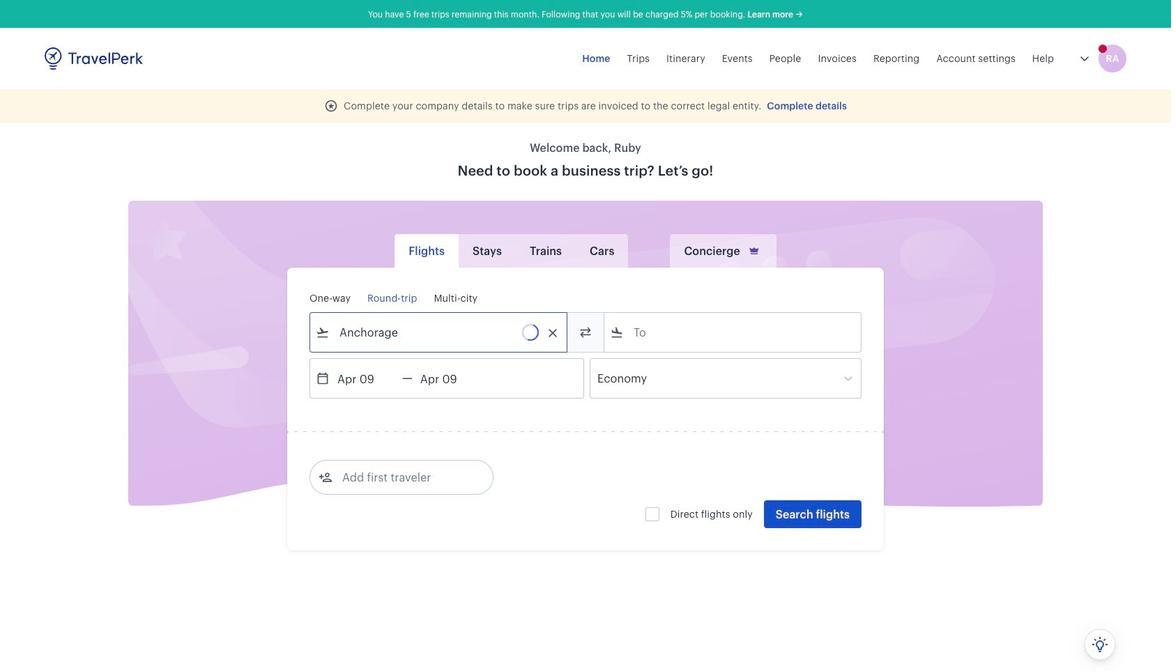 Task type: describe. For each thing, give the bounding box(es) containing it.
To search field
[[624, 321, 843, 344]]

From search field
[[330, 321, 549, 344]]

Depart text field
[[330, 359, 402, 398]]



Task type: vqa. For each thing, say whether or not it's contained in the screenshot.
Return text box
yes



Task type: locate. For each thing, give the bounding box(es) containing it.
Return text field
[[413, 359, 485, 398]]

Add first traveler search field
[[333, 466, 478, 489]]



